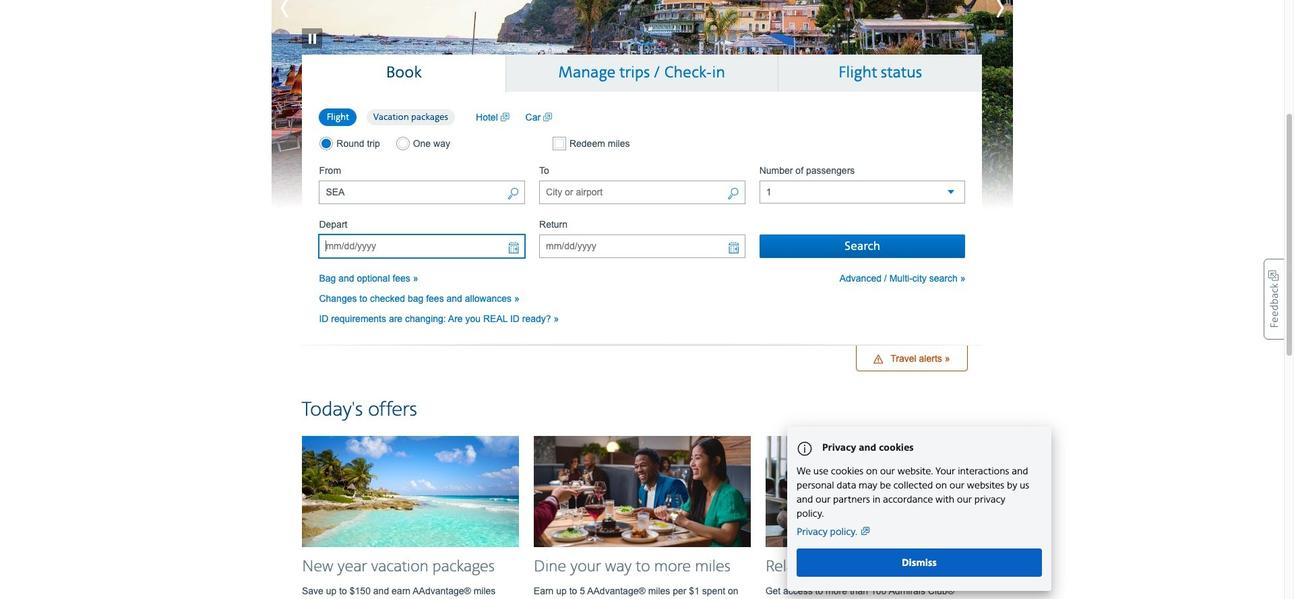Task type: vqa. For each thing, say whether or not it's contained in the screenshot.
2nd mm/dd/yyyy text field from the right
yes



Task type: locate. For each thing, give the bounding box(es) containing it.
2 search image from the left
[[727, 187, 739, 202]]

mm/dd/yyyy text field
[[319, 235, 525, 258]]

1 tab from the left
[[302, 54, 506, 92]]

0 horizontal spatial search image
[[507, 187, 519, 202]]

City or airport text field
[[319, 181, 525, 204], [539, 181, 745, 204]]

3 tab from the left
[[778, 54, 983, 91]]

0 vertical spatial option group
[[319, 108, 463, 127]]

1 horizontal spatial city or airport text field
[[539, 181, 745, 204]]

1 horizontal spatial search image
[[727, 187, 739, 202]]

city or airport text field up mm/dd/yyyy text field at the top of the page
[[539, 181, 745, 204]]

search image
[[507, 187, 519, 202], [727, 187, 739, 202]]

0 horizontal spatial city or airport text field
[[319, 181, 525, 204]]

2 city or airport text field from the left
[[539, 181, 745, 204]]

1 vertical spatial option group
[[319, 137, 525, 150]]

leave feedback, opens external site in new window image
[[1264, 259, 1284, 340]]

tab list
[[302, 54, 983, 92]]

1 search image from the left
[[507, 187, 519, 202]]

tab
[[302, 54, 506, 92], [506, 54, 778, 91], [778, 54, 983, 91]]

newpage image
[[543, 110, 552, 124]]

city or airport text field up mm/dd/yyyy text box
[[319, 181, 525, 204]]

option group
[[319, 108, 463, 127], [319, 137, 525, 150]]

1 city or airport text field from the left
[[319, 181, 525, 204]]

None submit
[[760, 235, 966, 258]]



Task type: describe. For each thing, give the bounding box(es) containing it.
city or airport text field for 2nd search icon from right
[[319, 181, 525, 204]]

book new destinations to europe. opens another site in a new window that may not meet accessibility guidelines. image
[[271, 0, 1013, 209]]

1 option group from the top
[[319, 108, 463, 127]]

city or airport text field for second search icon from the left
[[539, 181, 745, 204]]

mm/dd/yyyy text field
[[539, 235, 745, 258]]

2 option group from the top
[[319, 137, 525, 150]]

previous slide image
[[271, 0, 332, 25]]

newpage image
[[501, 110, 509, 124]]

next slide image
[[952, 0, 1013, 25]]

pause slideshow image
[[302, 8, 322, 48]]

2 tab from the left
[[506, 54, 778, 91]]



